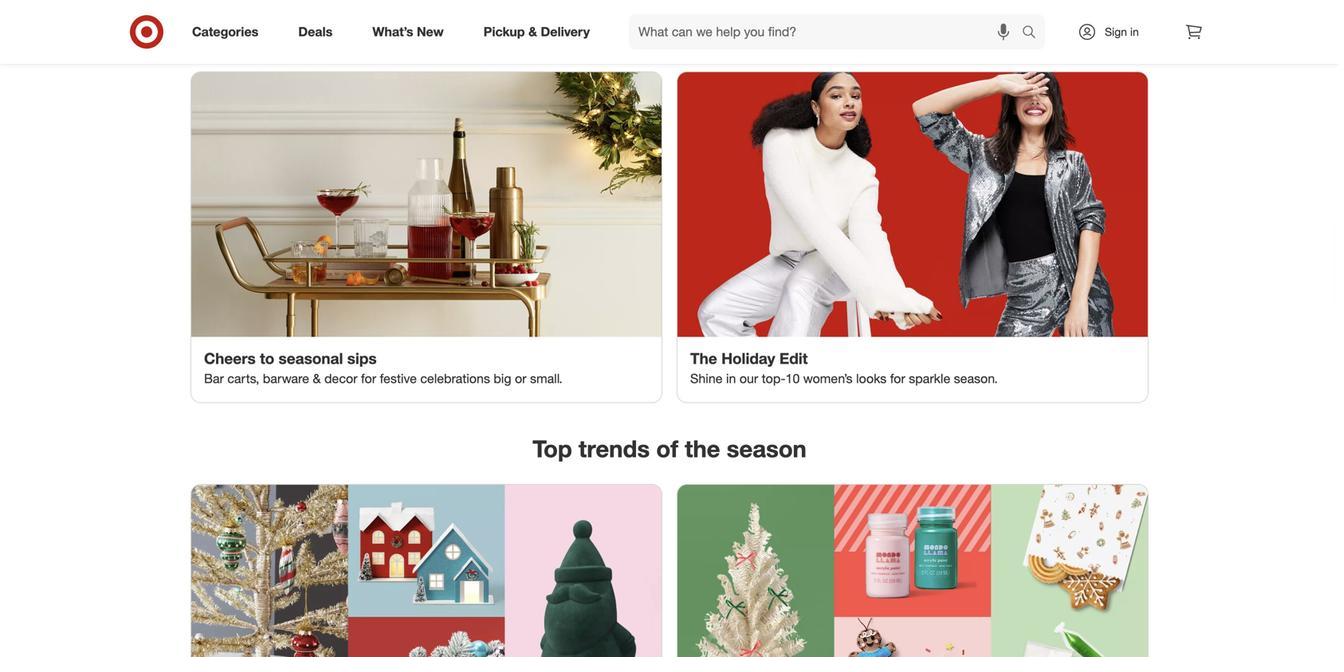 Task type: locate. For each thing, give the bounding box(es) containing it.
to
[[260, 349, 275, 368]]

sign in
[[1105, 25, 1139, 39]]

for
[[361, 371, 376, 386], [890, 371, 906, 386]]

top trends of the season
[[533, 434, 807, 463]]

0 horizontal spatial for
[[361, 371, 376, 386]]

search button
[[1015, 14, 1053, 53]]

bar
[[204, 371, 224, 386]]

in
[[1131, 25, 1139, 39], [726, 371, 736, 386]]

1 for from the left
[[361, 371, 376, 386]]

1 horizontal spatial in
[[1131, 25, 1139, 39]]

decor
[[324, 371, 358, 386]]

trends
[[579, 434, 650, 463]]

for right looks
[[890, 371, 906, 386]]

deals link
[[285, 14, 353, 49]]

barware
[[263, 371, 309, 386]]

sign
[[1105, 25, 1128, 39]]

2 for from the left
[[890, 371, 906, 386]]

in left our
[[726, 371, 736, 386]]

in right sign
[[1131, 25, 1139, 39]]

season.
[[954, 371, 998, 386]]

season
[[727, 434, 807, 463]]

cheers to seasonal sips bar carts, barware & decor for festive celebrations big or small.
[[204, 349, 563, 386]]

1 horizontal spatial for
[[890, 371, 906, 386]]

& right pickup at the left top of page
[[529, 24, 537, 40]]

1 horizontal spatial &
[[529, 24, 537, 40]]

for down 'sips' at bottom left
[[361, 371, 376, 386]]

& down seasonal on the bottom
[[313, 371, 321, 386]]

pickup & delivery
[[484, 24, 590, 40]]

&
[[529, 24, 537, 40], [313, 371, 321, 386]]

0 vertical spatial in
[[1131, 25, 1139, 39]]

0 vertical spatial &
[[529, 24, 537, 40]]

or
[[515, 371, 527, 386]]

& inside cheers to seasonal sips bar carts, barware & decor for festive celebrations big or small.
[[313, 371, 321, 386]]

1 vertical spatial in
[[726, 371, 736, 386]]

what's new link
[[359, 14, 464, 49]]

1 vertical spatial &
[[313, 371, 321, 386]]

0 horizontal spatial in
[[726, 371, 736, 386]]

0 horizontal spatial &
[[313, 371, 321, 386]]

shine
[[691, 371, 723, 386]]

in inside the holiday edit shine in our top-10 women's looks for sparkle season.
[[726, 371, 736, 386]]

delivery
[[541, 24, 590, 40]]

top
[[533, 434, 572, 463]]



Task type: vqa. For each thing, say whether or not it's contained in the screenshot.
"Big"
yes



Task type: describe. For each thing, give the bounding box(es) containing it.
the
[[685, 434, 721, 463]]

what's
[[373, 24, 413, 40]]

cheers
[[204, 349, 256, 368]]

small.
[[530, 371, 563, 386]]

new
[[417, 24, 444, 40]]

looks
[[857, 371, 887, 386]]

sparkle
[[909, 371, 951, 386]]

for inside the holiday edit shine in our top-10 women's looks for sparkle season.
[[890, 371, 906, 386]]

categories
[[192, 24, 259, 40]]

seasonal
[[279, 349, 343, 368]]

What can we help you find? suggestions appear below search field
[[629, 14, 1026, 49]]

pickup & delivery link
[[470, 14, 610, 49]]

sips
[[347, 349, 377, 368]]

celebrations
[[420, 371, 490, 386]]

holiday
[[722, 349, 776, 368]]

edit
[[780, 349, 808, 368]]

top-
[[762, 371, 786, 386]]

of
[[657, 434, 679, 463]]

big
[[494, 371, 512, 386]]

the holiday edit shine in our top-10 women's looks for sparkle season.
[[691, 349, 998, 386]]

carts,
[[228, 371, 259, 386]]

pickup
[[484, 24, 525, 40]]

festive
[[380, 371, 417, 386]]

our
[[740, 371, 759, 386]]

what's new
[[373, 24, 444, 40]]

for inside cheers to seasonal sips bar carts, barware & decor for festive celebrations big or small.
[[361, 371, 376, 386]]

the
[[691, 349, 718, 368]]

deals
[[298, 24, 333, 40]]

10
[[786, 371, 800, 386]]

categories link
[[179, 14, 278, 49]]

in inside "link"
[[1131, 25, 1139, 39]]

women's
[[804, 371, 853, 386]]

sign in link
[[1065, 14, 1164, 49]]

search
[[1015, 26, 1053, 41]]



